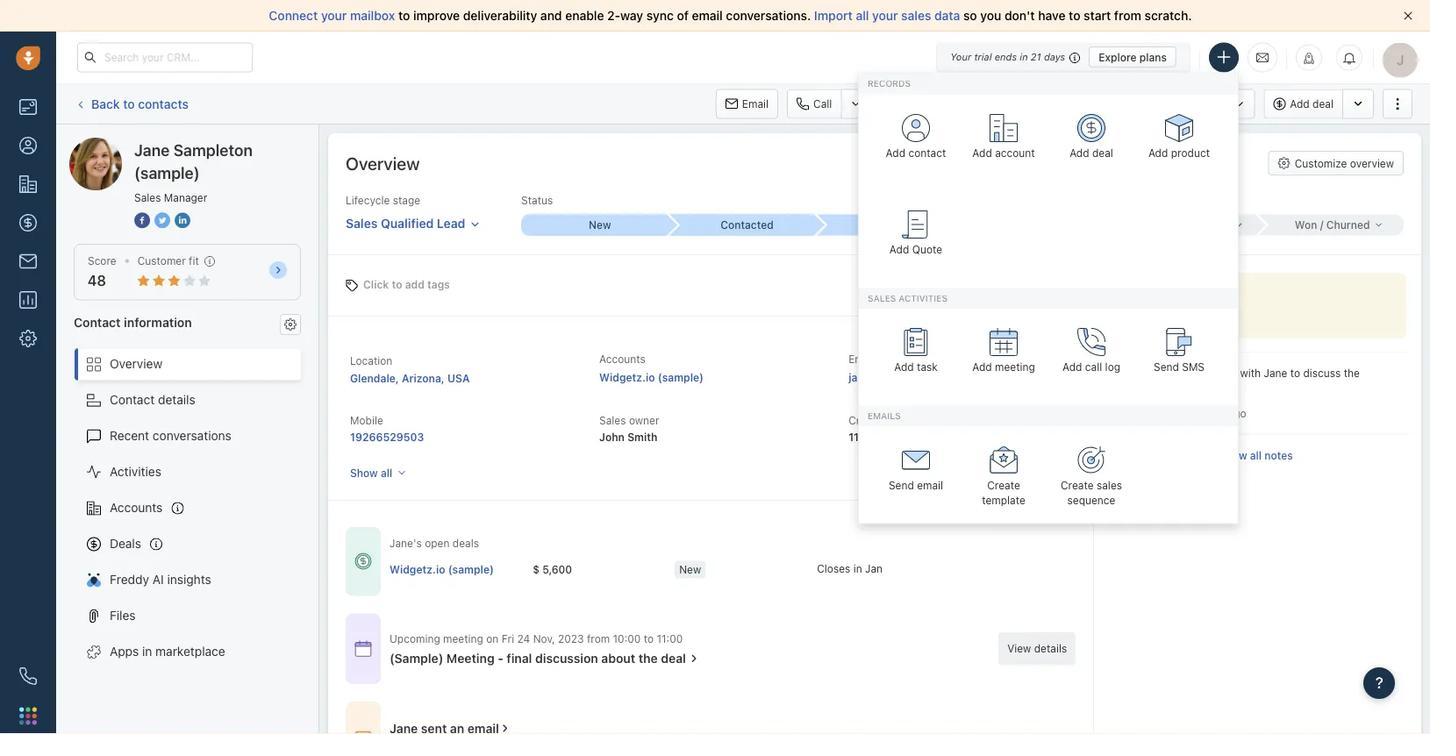 Task type: vqa. For each thing, say whether or not it's contained in the screenshot.
top Emails
yes



Task type: describe. For each thing, give the bounding box(es) containing it.
create for create template
[[987, 479, 1020, 491]]

in for apps in marketplace
[[142, 645, 152, 659]]

closes in jan
[[817, 563, 883, 575]]

call
[[814, 98, 832, 110]]

arizona,
[[402, 372, 445, 384]]

sales up facebook circled icon on the left of the page
[[134, 191, 161, 204]]

contacted
[[721, 219, 774, 231]]

connect your mailbox to improve deliverability and enable 2-way sync of email conversations. import all your sales data so you don't have to start from scratch.
[[269, 8, 1192, 23]]

churned
[[1327, 219, 1370, 231]]

call button
[[787, 89, 841, 119]]

scheduled
[[1108, 367, 1160, 380]]

so
[[964, 8, 977, 23]]

1 vertical spatial widgetz.io
[[390, 564, 445, 576]]

with
[[1240, 367, 1261, 380]]

0 vertical spatial days
[[1044, 51, 1066, 63]]

add for add product link
[[1149, 147, 1168, 159]]

apps in marketplace
[[110, 645, 225, 659]]

interested
[[865, 219, 917, 231]]

add quote
[[890, 243, 943, 256]]

add for add task link
[[894, 361, 914, 374]]

send for send sms
[[1154, 361, 1179, 374]]

add for the add meeting link
[[973, 361, 992, 374]]

2 your from the left
[[872, 8, 898, 23]]

lifecycle
[[346, 194, 390, 207]]

sales inside sales owner john smith
[[599, 415, 626, 427]]

(sample) down deals
[[448, 564, 494, 576]]

phone element
[[11, 659, 46, 694]]

(sample) up manager
[[199, 137, 249, 152]]

mailbox
[[350, 8, 395, 23]]

nov,
[[533, 633, 555, 645]]

minute
[[1191, 407, 1225, 419]]

click to add tags
[[363, 279, 450, 291]]

emails for emails janesampleton@gmail.com
[[849, 353, 881, 366]]

created at 11 days ago
[[849, 415, 908, 443]]

1 your from the left
[[321, 8, 347, 23]]

insights
[[167, 573, 211, 587]]

add deal for the add deal button
[[1290, 98, 1334, 110]]

contact information
[[74, 315, 192, 329]]

0 vertical spatial from
[[1115, 8, 1142, 23]]

sampleton up manager
[[173, 140, 253, 159]]

product
[[1171, 147, 1210, 159]]

1 horizontal spatial smith
[[1135, 407, 1163, 419]]

ends
[[995, 51, 1017, 63]]

recent
[[110, 429, 149, 443]]

upcoming meeting on fri 24 nov, 2023 from 10:00 to 11:00
[[390, 633, 683, 645]]

marketplace
[[155, 645, 225, 659]]

add account link
[[964, 103, 1043, 178]]

meeting inside the meeting button
[[1070, 98, 1110, 110]]

all for view all notes
[[1250, 449, 1262, 462]]

back to contacts
[[91, 96, 189, 111]]

created
[[849, 415, 888, 427]]

explore
[[1099, 51, 1137, 63]]

jane's open deals
[[390, 538, 479, 550]]

connect your mailbox link
[[269, 8, 398, 23]]

add deal button
[[1264, 89, 1343, 119]]

import all your sales data link
[[814, 8, 964, 23]]

accounts for accounts widgetz.io (sample)
[[599, 353, 646, 366]]

add for 'add contact' 'link'
[[886, 147, 906, 159]]

email
[[742, 98, 769, 110]]

freshworks switcher image
[[19, 708, 37, 725]]

sms button
[[880, 89, 937, 119]]

show
[[350, 467, 378, 479]]

1 vertical spatial new
[[679, 564, 701, 576]]

a inside scheduled a meeting later with jane to discuss the requirements
[[1163, 367, 1169, 380]]

tags
[[427, 279, 450, 291]]

19266529503 link
[[350, 431, 424, 443]]

1 vertical spatial a
[[1183, 407, 1189, 419]]

add contact link
[[877, 103, 956, 178]]

add product link
[[1140, 103, 1219, 178]]

view all notes link
[[1223, 448, 1293, 463]]

0 horizontal spatial overview
[[110, 357, 163, 371]]

ai
[[153, 573, 164, 587]]

send for send email
[[889, 479, 914, 491]]

upcoming
[[390, 633, 440, 645]]

facebook circled image
[[134, 211, 150, 229]]

add call log link
[[1052, 318, 1131, 392]]

mobile 19266529503
[[350, 415, 424, 443]]

add deal link
[[1052, 103, 1131, 178]]

close image
[[1404, 11, 1413, 20]]

details for view details
[[1034, 643, 1067, 655]]

john smith
[[1108, 407, 1163, 419]]

days inside created at 11 days ago
[[862, 431, 886, 443]]

create template link
[[964, 436, 1043, 510]]

quote
[[912, 243, 943, 256]]

view details
[[1008, 643, 1067, 655]]

template
[[982, 494, 1026, 506]]

0 vertical spatial sales
[[901, 8, 931, 23]]

jane sampleton (sample) up manager
[[134, 140, 253, 182]]

add deal for the add deal link
[[1070, 147, 1114, 159]]

lead
[[437, 216, 466, 230]]

score 48
[[88, 255, 116, 289]]

1 horizontal spatial all
[[856, 8, 869, 23]]

contact for contact information
[[74, 315, 121, 329]]

11
[[849, 431, 859, 443]]

records
[[868, 79, 911, 89]]

conversations
[[153, 429, 232, 443]]

the inside scheduled a meeting later with jane to discuss the requirements
[[1344, 367, 1360, 380]]

1 horizontal spatial john
[[1108, 407, 1132, 419]]

1 vertical spatial activities
[[899, 293, 948, 303]]

jane inside scheduled a meeting later with jane to discuss the requirements
[[1264, 367, 1288, 380]]

have
[[1038, 8, 1066, 23]]

explore plans
[[1099, 51, 1167, 63]]

sampleton down contacts
[[135, 137, 195, 152]]

sales inside create sales sequence
[[1097, 479, 1122, 491]]

emails for emails
[[868, 411, 901, 421]]

contact
[[909, 147, 946, 159]]

to right the 'mailbox'
[[398, 8, 410, 23]]

information
[[124, 315, 192, 329]]

2 vertical spatial deal
[[661, 652, 686, 666]]

linkedin circled image
[[175, 211, 190, 229]]

widgetz.io inside accounts widgetz.io (sample)
[[599, 371, 655, 384]]

create template
[[982, 479, 1026, 506]]

meeting for upcoming meeting on fri 24 nov, 2023 from 10:00 to 11:00
[[443, 633, 483, 645]]

final
[[507, 652, 532, 666]]

discuss
[[1304, 367, 1341, 380]]

container_wx8msf4aqz5i3rn1 image
[[499, 723, 512, 735]]

contacts
[[138, 96, 189, 111]]

1 vertical spatial email
[[917, 479, 944, 491]]

plans
[[1140, 51, 1167, 63]]

meeting for add meeting
[[995, 361, 1035, 374]]

explore plans link
[[1089, 47, 1177, 68]]

row containing closes in jan
[[390, 552, 959, 589]]

improve
[[413, 8, 460, 23]]

jane sampleton (sample) down contacts
[[104, 137, 249, 152]]



Task type: locate. For each thing, give the bounding box(es) containing it.
task
[[917, 361, 938, 374]]

jane inside jane sampleton (sample)
[[134, 140, 170, 159]]

meeting left the later
[[1172, 367, 1212, 380]]

closes
[[817, 563, 851, 575]]

sales owner john smith
[[599, 415, 659, 443]]

1 vertical spatial send
[[889, 479, 914, 491]]

1 horizontal spatial your
[[872, 8, 898, 23]]

at
[[891, 415, 901, 427]]

1 horizontal spatial days
[[1044, 51, 1066, 63]]

smith down "owner"
[[628, 431, 658, 443]]

0 vertical spatial email
[[692, 8, 723, 23]]

mng settings image
[[284, 318, 297, 331]]

view
[[1223, 449, 1248, 462], [1008, 643, 1031, 655]]

0 horizontal spatial sms
[[906, 98, 929, 110]]

0 horizontal spatial activities
[[899, 293, 948, 303]]

add for the add deal button
[[1290, 98, 1310, 110]]

overview
[[346, 153, 420, 173], [110, 357, 163, 371]]

won / churned
[[1295, 219, 1370, 231]]

meeting left add call log
[[995, 361, 1035, 374]]

activities
[[1184, 98, 1229, 110], [899, 293, 948, 303]]

widgetz.io up "owner"
[[599, 371, 655, 384]]

add inside add quote link
[[890, 243, 909, 256]]

0 horizontal spatial widgetz.io
[[390, 564, 445, 576]]

1 vertical spatial days
[[862, 431, 886, 443]]

contact down the 48 button
[[74, 315, 121, 329]]

create up sequence
[[1061, 479, 1094, 491]]

send down created at 11 days ago
[[889, 479, 914, 491]]

in right apps
[[142, 645, 152, 659]]

2 horizontal spatial meeting
[[1172, 367, 1212, 380]]

1 horizontal spatial deal
[[1093, 147, 1114, 159]]

add for add account 'link'
[[973, 147, 992, 159]]

add inside add task link
[[894, 361, 914, 374]]

location
[[350, 355, 393, 367]]

0 horizontal spatial new
[[589, 219, 611, 231]]

0 horizontal spatial in
[[142, 645, 152, 659]]

1 horizontal spatial activities
[[1184, 98, 1229, 110]]

1 vertical spatial all
[[1250, 449, 1262, 462]]

1 horizontal spatial accounts
[[599, 353, 646, 366]]

all right show
[[381, 467, 392, 479]]

1 horizontal spatial add deal
[[1290, 98, 1334, 110]]

0 horizontal spatial john
[[599, 431, 625, 443]]

2 horizontal spatial all
[[1250, 449, 1262, 462]]

1 horizontal spatial sms
[[1182, 361, 1205, 374]]

Search your CRM... text field
[[77, 43, 253, 72]]

to left start
[[1069, 8, 1081, 23]]

add for add call log link
[[1063, 361, 1082, 374]]

and
[[541, 8, 562, 23]]

to inside scheduled a meeting later with jane to discuss the requirements
[[1291, 367, 1301, 380]]

sms
[[906, 98, 929, 110], [1182, 361, 1205, 374]]

meeting
[[995, 361, 1035, 374], [1172, 367, 1212, 380], [443, 633, 483, 645]]

add meeting
[[973, 361, 1035, 374]]

all left notes
[[1250, 449, 1262, 462]]

manager
[[164, 191, 207, 204]]

1 vertical spatial from
[[587, 633, 610, 645]]

sms left the later
[[1182, 361, 1205, 374]]

send inside send email link
[[889, 479, 914, 491]]

accounts for accounts
[[110, 501, 163, 515]]

a minute ago
[[1183, 407, 1247, 419]]

meeting left on
[[443, 633, 483, 645]]

19266529503
[[350, 431, 424, 443]]

1 vertical spatial ago
[[889, 431, 908, 443]]

48 button
[[88, 273, 106, 289]]

2 vertical spatial in
[[142, 645, 152, 659]]

twitter circled image
[[154, 211, 170, 229]]

meeting down on
[[447, 652, 495, 666]]

1 horizontal spatial details
[[1034, 643, 1067, 655]]

0 vertical spatial widgetz.io
[[599, 371, 655, 384]]

1 vertical spatial john
[[599, 431, 625, 443]]

add inside 'add contact' 'link'
[[886, 147, 906, 159]]

from right start
[[1115, 8, 1142, 23]]

deal
[[1313, 98, 1334, 110], [1093, 147, 1114, 159], [661, 652, 686, 666]]

0 vertical spatial accounts
[[599, 353, 646, 366]]

menu containing add contact
[[858, 72, 1239, 524]]

accounts down activities
[[110, 501, 163, 515]]

0 horizontal spatial your
[[321, 8, 347, 23]]

create inside create sales sequence
[[1061, 479, 1094, 491]]

1 horizontal spatial meeting
[[1070, 98, 1110, 110]]

0 horizontal spatial the
[[639, 652, 658, 666]]

john down accounts widgetz.io (sample)
[[599, 431, 625, 443]]

your right import
[[872, 8, 898, 23]]

on
[[486, 633, 499, 645]]

add inside add product link
[[1149, 147, 1168, 159]]

0 vertical spatial sms
[[906, 98, 929, 110]]

add inside add account 'link'
[[973, 147, 992, 159]]

sales activities up product
[[1155, 98, 1229, 110]]

0 horizontal spatial email
[[692, 8, 723, 23]]

row
[[390, 552, 959, 589]]

0 vertical spatial widgetz.io (sample) link
[[599, 371, 704, 384]]

fit
[[189, 255, 199, 267]]

0 vertical spatial in
[[1020, 51, 1028, 63]]

janesampleton@gmail.com link
[[849, 369, 988, 386]]

ago
[[1228, 407, 1247, 419], [889, 431, 908, 443]]

call link
[[787, 89, 841, 119]]

0 vertical spatial a
[[1163, 367, 1169, 380]]

1 vertical spatial sms
[[1182, 361, 1205, 374]]

add for the add deal link
[[1070, 147, 1090, 159]]

accounts inside accounts widgetz.io (sample)
[[599, 353, 646, 366]]

contact up recent
[[110, 393, 155, 407]]

0 vertical spatial details
[[158, 393, 195, 407]]

in left 21
[[1020, 51, 1028, 63]]

deal up customize
[[1313, 98, 1334, 110]]

1 horizontal spatial widgetz.io
[[599, 371, 655, 384]]

0 vertical spatial new
[[589, 219, 611, 231]]

add task
[[894, 361, 938, 374]]

add deal up customize
[[1290, 98, 1334, 110]]

create up template
[[987, 479, 1020, 491]]

1 vertical spatial deal
[[1093, 147, 1114, 159]]

smith inside sales owner john smith
[[628, 431, 658, 443]]

meeting inside scheduled a meeting later with jane to discuss the requirements
[[1172, 367, 1212, 380]]

john
[[1108, 407, 1132, 419], [599, 431, 625, 443]]

0 vertical spatial activities
[[1184, 98, 1229, 110]]

from right 2023
[[587, 633, 610, 645]]

glendale, arizona, usa link
[[350, 372, 470, 384]]

$ 5,600
[[533, 564, 572, 576]]

$
[[533, 564, 540, 576]]

widgetz.io
[[599, 371, 655, 384], [390, 564, 445, 576]]

1 vertical spatial accounts
[[110, 501, 163, 515]]

1 horizontal spatial sales
[[1097, 479, 1122, 491]]

0 vertical spatial contact
[[74, 315, 121, 329]]

container_wx8msf4aqz5i3rn1 image
[[355, 553, 372, 571], [355, 640, 372, 658], [688, 653, 700, 665], [355, 729, 372, 735]]

menu
[[858, 72, 1239, 524]]

create sales sequence link
[[1052, 436, 1131, 510]]

0 vertical spatial the
[[1344, 367, 1360, 380]]

0 horizontal spatial days
[[862, 431, 886, 443]]

1 horizontal spatial overview
[[346, 153, 420, 173]]

add
[[405, 279, 425, 291]]

email left 'create template'
[[917, 479, 944, 491]]

emails left add task
[[849, 353, 881, 366]]

0 horizontal spatial details
[[158, 393, 195, 407]]

of
[[677, 8, 689, 23]]

john inside sales owner john smith
[[599, 431, 625, 443]]

send email
[[889, 479, 944, 491]]

2 horizontal spatial deal
[[1313, 98, 1334, 110]]

days
[[1044, 51, 1066, 63], [862, 431, 886, 443]]

1 horizontal spatial jane
[[134, 140, 170, 159]]

send inside the 'send sms' link
[[1154, 361, 1179, 374]]

10:00
[[613, 633, 641, 645]]

days right 21
[[1044, 51, 1066, 63]]

1 horizontal spatial create
[[1061, 479, 1094, 491]]

0 horizontal spatial sales activities
[[868, 293, 948, 303]]

fri
[[502, 633, 514, 645]]

1 vertical spatial meeting
[[447, 652, 495, 666]]

1 vertical spatial contact
[[110, 393, 155, 407]]

sales left "owner"
[[599, 415, 626, 427]]

open
[[425, 538, 450, 550]]

0 vertical spatial overview
[[346, 153, 420, 173]]

customer fit
[[138, 255, 199, 267]]

deal down 11:00
[[661, 652, 686, 666]]

1 vertical spatial smith
[[628, 431, 658, 443]]

0 vertical spatial meeting
[[1070, 98, 1110, 110]]

deal for the add deal link
[[1093, 147, 1114, 159]]

deal inside the add deal button
[[1313, 98, 1334, 110]]

a left minute
[[1183, 407, 1189, 419]]

back
[[91, 96, 120, 111]]

deal inside the add deal link
[[1093, 147, 1114, 159]]

sales activities down add quote
[[868, 293, 948, 303]]

days down created
[[862, 431, 886, 443]]

sync
[[647, 8, 674, 23]]

add deal inside button
[[1290, 98, 1334, 110]]

(sample) inside accounts widgetz.io (sample)
[[658, 371, 704, 384]]

deals
[[110, 537, 141, 551]]

customer
[[138, 255, 186, 267]]

email right of
[[692, 8, 723, 23]]

the
[[1344, 367, 1360, 380], [639, 652, 658, 666]]

add account
[[973, 147, 1035, 159]]

sequence
[[1068, 494, 1116, 506]]

sales
[[901, 8, 931, 23], [1097, 479, 1122, 491]]

interested button
[[816, 215, 963, 236]]

0 vertical spatial smith
[[1135, 407, 1163, 419]]

0 horizontal spatial add deal
[[1070, 147, 1114, 159]]

0 horizontal spatial smith
[[628, 431, 658, 443]]

(sample) inside jane sampleton (sample)
[[134, 163, 200, 182]]

2 vertical spatial all
[[381, 467, 392, 479]]

phone image
[[19, 668, 37, 685]]

1 horizontal spatial from
[[1115, 8, 1142, 23]]

to left discuss
[[1291, 367, 1301, 380]]

send up requirements
[[1154, 361, 1179, 374]]

2 horizontal spatial jane
[[1264, 367, 1288, 380]]

add deal down the meeting button
[[1070, 147, 1114, 159]]

0 vertical spatial emails
[[849, 353, 881, 366]]

1 horizontal spatial widgetz.io (sample) link
[[599, 371, 704, 384]]

0 horizontal spatial meeting
[[447, 652, 495, 666]]

2 create from the left
[[1061, 479, 1094, 491]]

in left 'jan'
[[854, 563, 862, 575]]

sales up sequence
[[1097, 479, 1122, 491]]

widgetz.io down "jane's"
[[390, 564, 445, 576]]

scratch.
[[1145, 8, 1192, 23]]

scheduled a meeting later with jane to discuss the requirements
[[1108, 367, 1360, 395]]

smith down requirements
[[1135, 407, 1163, 419]]

customize overview
[[1295, 157, 1395, 169]]

1 horizontal spatial the
[[1344, 367, 1360, 380]]

details
[[158, 393, 195, 407], [1034, 643, 1067, 655]]

ago down at
[[889, 431, 908, 443]]

0 horizontal spatial deal
[[661, 652, 686, 666]]

widgetz.io (sample) link up "owner"
[[599, 371, 704, 384]]

sales manager
[[134, 191, 207, 204]]

you
[[981, 8, 1002, 23]]

overview
[[1350, 157, 1395, 169]]

0 horizontal spatial widgetz.io (sample) link
[[390, 562, 494, 577]]

show all
[[350, 467, 392, 479]]

sales down "plans"
[[1155, 98, 1181, 110]]

-
[[498, 652, 504, 666]]

sales inside menu
[[868, 293, 896, 303]]

1 horizontal spatial sales activities
[[1155, 98, 1229, 110]]

0 horizontal spatial sales
[[901, 8, 931, 23]]

to left add
[[392, 279, 402, 291]]

lifecycle stage
[[346, 194, 420, 207]]

jane down back
[[104, 137, 131, 152]]

1 horizontal spatial new
[[679, 564, 701, 576]]

add inside the add deal link
[[1070, 147, 1090, 159]]

email
[[692, 8, 723, 23], [917, 479, 944, 491]]

0 horizontal spatial all
[[381, 467, 392, 479]]

widgetz.io (sample) link down open
[[390, 562, 494, 577]]

view details link
[[999, 633, 1076, 665]]

meeting inside the add meeting link
[[995, 361, 1035, 374]]

1 create from the left
[[987, 479, 1020, 491]]

to right back
[[123, 96, 135, 111]]

sms inside button
[[906, 98, 929, 110]]

activities down quote
[[899, 293, 948, 303]]

21
[[1031, 51, 1041, 63]]

in for closes in jan
[[854, 563, 862, 575]]

contact for contact details
[[110, 393, 155, 407]]

view for view all notes
[[1223, 449, 1248, 462]]

1 vertical spatial sales activities
[[868, 293, 948, 303]]

1 vertical spatial add deal
[[1070, 147, 1114, 159]]

stage
[[393, 194, 420, 207]]

the right discuss
[[1344, 367, 1360, 380]]

1 horizontal spatial view
[[1223, 449, 1248, 462]]

(sample) up the sales manager
[[134, 163, 200, 182]]

customize overview button
[[1269, 151, 1404, 176]]

ago right minute
[[1228, 407, 1247, 419]]

add inside the add meeting link
[[973, 361, 992, 374]]

deliverability
[[463, 8, 537, 23]]

john down requirements
[[1108, 407, 1132, 419]]

deal down the meeting button
[[1093, 147, 1114, 159]]

(sample) up "owner"
[[658, 371, 704, 384]]

1 vertical spatial view
[[1008, 643, 1031, 655]]

0 horizontal spatial jane
[[104, 137, 131, 152]]

overview up lifecycle stage
[[346, 153, 420, 173]]

view for view details
[[1008, 643, 1031, 655]]

add contact
[[886, 147, 946, 159]]

task
[[1002, 98, 1025, 110]]

all for show all
[[381, 467, 392, 479]]

add call log
[[1063, 361, 1121, 374]]

your
[[951, 51, 972, 63]]

freddy
[[110, 573, 149, 587]]

a up requirements
[[1163, 367, 1169, 380]]

status
[[521, 194, 553, 207]]

sms down records
[[906, 98, 929, 110]]

jane right 'with'
[[1264, 367, 1288, 380]]

1 horizontal spatial a
[[1183, 407, 1189, 419]]

your left the 'mailbox'
[[321, 8, 347, 23]]

1 vertical spatial widgetz.io (sample) link
[[390, 562, 494, 577]]

trial
[[974, 51, 992, 63]]

send email link
[[877, 436, 956, 510]]

0 vertical spatial john
[[1108, 407, 1132, 419]]

enable
[[565, 8, 604, 23]]

add inside add call log link
[[1063, 361, 1082, 374]]

new link
[[521, 214, 668, 236]]

connect
[[269, 8, 318, 23]]

jane down contacts
[[134, 140, 170, 159]]

to left 11:00
[[644, 633, 654, 645]]

meeting down explore
[[1070, 98, 1110, 110]]

(sample)
[[199, 137, 249, 152], [134, 163, 200, 182], [658, 371, 704, 384], [448, 564, 494, 576]]

0 vertical spatial add deal
[[1290, 98, 1334, 110]]

overview up contact details on the left bottom of the page
[[110, 357, 163, 371]]

0 horizontal spatial view
[[1008, 643, 1031, 655]]

about
[[601, 652, 636, 666]]

2-
[[607, 8, 620, 23]]

0 vertical spatial sales activities
[[1155, 98, 1229, 110]]

recent conversations
[[110, 429, 232, 443]]

sales left data
[[901, 8, 931, 23]]

score
[[88, 255, 116, 267]]

details for contact details
[[158, 393, 195, 407]]

all right import
[[856, 8, 869, 23]]

ago inside created at 11 days ago
[[889, 431, 908, 443]]

11:00
[[657, 633, 683, 645]]

add inside the add deal button
[[1290, 98, 1310, 110]]

create for create sales sequence
[[1061, 479, 1094, 491]]

send sms link
[[1140, 318, 1219, 392]]

sales down add quote
[[868, 293, 896, 303]]

(sample)
[[390, 652, 443, 666]]

deal for the add deal button
[[1313, 98, 1334, 110]]

add product
[[1149, 147, 1210, 159]]

0 horizontal spatial accounts
[[110, 501, 163, 515]]

0 vertical spatial view
[[1223, 449, 1248, 462]]

1 vertical spatial the
[[639, 652, 658, 666]]

sales activities
[[1155, 98, 1229, 110], [868, 293, 948, 303]]

1 horizontal spatial in
[[854, 563, 862, 575]]

1 horizontal spatial ago
[[1228, 407, 1247, 419]]

0 horizontal spatial create
[[987, 479, 1020, 491]]

emails inside emails janesampleton@gmail.com
[[849, 353, 881, 366]]

0 horizontal spatial from
[[587, 633, 610, 645]]

the down 10:00
[[639, 652, 658, 666]]

1 vertical spatial emails
[[868, 411, 901, 421]]

accounts up "owner"
[[599, 353, 646, 366]]

activities up product
[[1184, 98, 1229, 110]]

email image
[[1257, 50, 1269, 65]]

0 horizontal spatial ago
[[889, 431, 908, 443]]

sales down lifecycle
[[346, 216, 378, 230]]

customize
[[1295, 157, 1347, 169]]

create inside 'create template'
[[987, 479, 1020, 491]]

0 horizontal spatial meeting
[[443, 633, 483, 645]]

emails down janesampleton@gmail.com
[[868, 411, 901, 421]]



